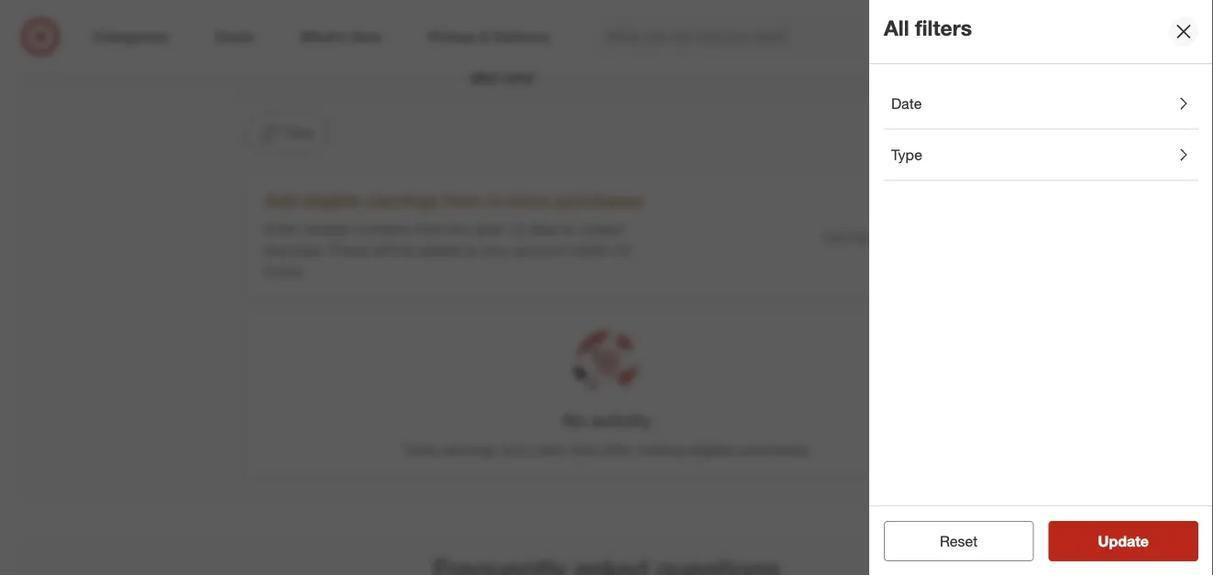Task type: locate. For each thing, give the bounding box(es) containing it.
filters
[[915, 15, 972, 40]]

missed
[[850, 228, 892, 244]]

add left missed
[[823, 228, 847, 244]]

date button
[[891, 93, 1191, 114]]

collect
[[580, 221, 623, 239]]

0 horizontal spatial eligible
[[302, 190, 362, 211]]

search
[[968, 29, 1013, 47]]

numbers
[[353, 221, 411, 239]]

from for in-
[[444, 190, 482, 211]]

add inside add missed purchase link
[[823, 228, 847, 244]]

earnings left and
[[441, 441, 497, 459]]

eligible
[[302, 190, 362, 211], [689, 441, 735, 459]]

1 vertical spatial eligible
[[689, 441, 735, 459]]

track earnings and votes here after making eligible purchases.
[[402, 441, 811, 459]]

be
[[397, 242, 414, 260]]

purchase
[[895, 228, 949, 244]]

days
[[527, 221, 559, 239]]

type button
[[891, 145, 1191, 165]]

1 horizontal spatial eligible
[[689, 441, 735, 459]]

store
[[509, 190, 551, 211]]

all filters dialog
[[869, 0, 1213, 576]]

1 horizontal spatial earnings
[[441, 441, 497, 459]]

filter
[[284, 124, 316, 142]]

from for the
[[415, 221, 445, 239]]

0 vertical spatial from
[[444, 190, 482, 211]]

add
[[265, 190, 298, 211], [823, 228, 847, 244]]

receipt
[[303, 221, 349, 239]]

within
[[571, 242, 610, 260]]

date
[[891, 95, 922, 113]]

no activity
[[563, 411, 651, 432]]

1 vertical spatial to
[[465, 242, 478, 260]]

to right days
[[563, 221, 576, 239]]

0 vertical spatial to
[[563, 221, 576, 239]]

to down "the"
[[465, 242, 478, 260]]

activity
[[591, 411, 651, 432]]

0 horizontal spatial earnings
[[366, 190, 439, 211]]

your
[[482, 242, 510, 260]]

eligible right making on the right bottom of the page
[[689, 441, 735, 459]]

will
[[372, 242, 393, 260]]

type
[[891, 146, 923, 164]]

1 vertical spatial earnings
[[441, 441, 497, 459]]

1 vertical spatial add
[[823, 228, 847, 244]]

to
[[563, 221, 576, 239], [465, 242, 478, 260]]

1 vertical spatial from
[[415, 221, 445, 239]]

target
[[450, 0, 501, 15]]

from inside enter receipt numbers from the past 14 days to collect earnings. these will be added to your account within 24 hours.
[[415, 221, 445, 239]]

earnings up numbers
[[366, 190, 439, 211]]

0 vertical spatial add
[[265, 190, 298, 211]]

making
[[637, 441, 685, 459]]

all filters
[[884, 15, 972, 40]]

earnings.
[[265, 242, 324, 260]]

target circle earnings
[[450, 0, 554, 42]]

hours.
[[265, 263, 305, 281]]

account
[[514, 242, 567, 260]]

1 horizontal spatial add
[[823, 228, 847, 244]]

all
[[884, 15, 909, 40]]

earnings
[[366, 190, 439, 211], [441, 441, 497, 459]]

from
[[444, 190, 482, 211], [415, 221, 445, 239]]

0 vertical spatial eligible
[[302, 190, 362, 211]]

0 horizontal spatial to
[[465, 242, 478, 260]]

from up "the"
[[444, 190, 482, 211]]

add up the enter
[[265, 190, 298, 211]]

from up added
[[415, 221, 445, 239]]

eligible up 'receipt'
[[302, 190, 362, 211]]

0 horizontal spatial add
[[265, 190, 298, 211]]



Task type: describe. For each thing, give the bounding box(es) containing it.
purchases
[[556, 190, 643, 211]]

0
[[693, 30, 707, 62]]

reset button
[[884, 522, 1034, 562]]

here
[[570, 441, 599, 459]]

add for add missed purchase
[[823, 228, 847, 244]]

past
[[474, 221, 503, 239]]

circle
[[506, 0, 554, 15]]

these
[[328, 242, 368, 260]]

and
[[501, 441, 526, 459]]

search button
[[968, 17, 1013, 61]]

enter
[[265, 221, 299, 239]]

earnings
[[465, 21, 539, 42]]

1 horizontal spatial to
[[563, 221, 576, 239]]

$0.00
[[470, 57, 534, 89]]

filter button
[[246, 113, 328, 154]]

24
[[614, 242, 630, 260]]

purchases.
[[739, 441, 811, 459]]

update button
[[1049, 522, 1199, 562]]

What can we help you find? suggestions appear below search field
[[595, 17, 981, 57]]

votes
[[530, 441, 565, 459]]

no
[[563, 411, 586, 432]]

add eligible earnings from in-store purchases
[[265, 190, 643, 211]]

the
[[450, 221, 470, 239]]

enter receipt numbers from the past 14 days to collect earnings. these will be added to your account within 24 hours.
[[265, 221, 630, 281]]

added
[[418, 242, 461, 260]]

add for add eligible earnings from in-store purchases
[[265, 190, 298, 211]]

in-
[[487, 190, 509, 211]]

track
[[402, 441, 437, 459]]

14
[[507, 221, 523, 239]]

add missed purchase link
[[823, 227, 949, 245]]

add missed purchase
[[823, 228, 949, 244]]

after
[[603, 441, 633, 459]]

0 vertical spatial earnings
[[366, 190, 439, 211]]

update
[[1098, 533, 1149, 551]]

reset
[[940, 533, 978, 551]]



Task type: vqa. For each thing, say whether or not it's contained in the screenshot.
past at top
yes



